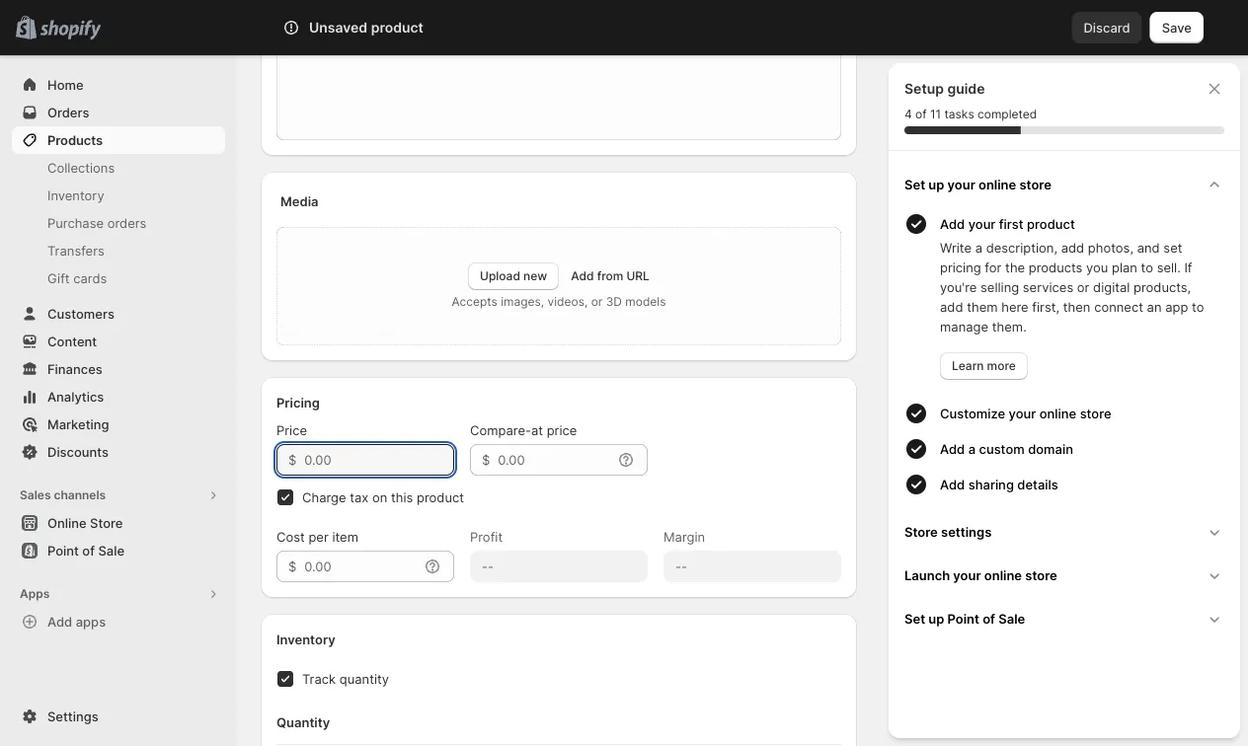 Task type: vqa. For each thing, say whether or not it's contained in the screenshot.
the rightmost the Sale
yes



Task type: locate. For each thing, give the bounding box(es) containing it.
store inside button
[[905, 524, 938, 540]]

or up then
[[1077, 280, 1090, 295]]

add for add sharing details
[[940, 477, 965, 492]]

customers
[[47, 306, 115, 321]]

accepts images, videos, or 3d models
[[452, 295, 666, 309]]

customers link
[[12, 300, 225, 328]]

setup guide dialog
[[889, 63, 1240, 739]]

of down online store
[[82, 543, 95, 559]]

upload new
[[480, 269, 547, 283]]

learn more link
[[940, 353, 1028, 380]]

2 vertical spatial online
[[985, 568, 1022, 583]]

point of sale link
[[12, 537, 225, 565]]

1 vertical spatial add
[[940, 299, 963, 315]]

point down online at the left bottom of page
[[47, 543, 79, 559]]

price
[[277, 423, 307, 438]]

apps button
[[12, 581, 225, 608]]

sharing
[[969, 477, 1014, 492]]

0 horizontal spatial inventory
[[47, 188, 104, 203]]

1 vertical spatial a
[[969, 441, 976, 457]]

1 vertical spatial of
[[82, 543, 95, 559]]

1 horizontal spatial to
[[1192, 299, 1204, 315]]

$
[[288, 452, 297, 468], [482, 452, 490, 468], [288, 559, 297, 574]]

0 vertical spatial a
[[975, 240, 983, 255]]

sale
[[98, 543, 124, 559], [999, 611, 1025, 627]]

your right launch
[[953, 568, 981, 583]]

Profit text field
[[470, 551, 648, 583]]

Cost per item text field
[[304, 551, 419, 583]]

custom
[[979, 441, 1025, 457]]

store up launch
[[905, 524, 938, 540]]

add down you're
[[940, 299, 963, 315]]

1 vertical spatial set
[[905, 611, 926, 627]]

add your first product element
[[901, 238, 1233, 380]]

set down 4
[[905, 177, 926, 192]]

online down "settings"
[[985, 568, 1022, 583]]

product right unsaved
[[371, 19, 424, 36]]

for
[[985, 260, 1002, 275]]

store up the first
[[1020, 177, 1052, 192]]

upload
[[480, 269, 520, 283]]

0 horizontal spatial store
[[90, 516, 123, 531]]

sale down launch your online store
[[999, 611, 1025, 627]]

or left 3d
[[591, 295, 603, 309]]

0 horizontal spatial add
[[940, 299, 963, 315]]

add left sharing
[[940, 477, 965, 492]]

2 vertical spatial store
[[1025, 568, 1058, 583]]

add for add from url
[[571, 269, 594, 283]]

1 set from the top
[[905, 177, 926, 192]]

videos,
[[548, 295, 588, 309]]

add sharing details
[[940, 477, 1059, 492]]

url
[[627, 269, 650, 283]]

shopify image
[[40, 20, 101, 40]]

inventory up purchase
[[47, 188, 104, 203]]

add your first product button
[[940, 206, 1233, 238]]

a right write
[[975, 240, 983, 255]]

launch your online store
[[905, 568, 1058, 583]]

1 horizontal spatial store
[[905, 524, 938, 540]]

point of sale button
[[0, 537, 237, 565]]

1 vertical spatial up
[[929, 611, 945, 627]]

your up add your first product
[[948, 177, 976, 192]]

the
[[1005, 260, 1025, 275]]

set down launch
[[905, 611, 926, 627]]

collections link
[[12, 154, 225, 182]]

cost per item
[[277, 529, 359, 545]]

1 up from the top
[[929, 177, 945, 192]]

sales
[[20, 488, 51, 503]]

tasks
[[945, 107, 974, 121]]

track quantity
[[302, 672, 389, 687]]

learn
[[952, 359, 984, 373]]

add a custom domain
[[940, 441, 1074, 457]]

marketing link
[[12, 411, 225, 439]]

$ down the price
[[288, 452, 297, 468]]

set
[[1164, 240, 1183, 255]]

add for add apps
[[47, 614, 72, 630]]

store down store settings button
[[1025, 568, 1058, 583]]

a
[[975, 240, 983, 255], [969, 441, 976, 457]]

a for write
[[975, 240, 983, 255]]

inventory up track
[[277, 632, 336, 647]]

0 horizontal spatial sale
[[98, 543, 124, 559]]

track
[[302, 672, 336, 687]]

0 horizontal spatial to
[[1141, 260, 1154, 275]]

0 vertical spatial to
[[1141, 260, 1154, 275]]

pricing
[[277, 395, 320, 410]]

finances
[[47, 361, 103, 377]]

add left apps
[[47, 614, 72, 630]]

online up domain
[[1040, 406, 1077, 421]]

discounts
[[47, 444, 109, 460]]

up up write
[[929, 177, 945, 192]]

digital
[[1093, 280, 1130, 295]]

2 set from the top
[[905, 611, 926, 627]]

set for set up your online store
[[905, 177, 926, 192]]

11
[[930, 107, 941, 121]]

gift
[[47, 271, 70, 286]]

0 vertical spatial sale
[[98, 543, 124, 559]]

1 horizontal spatial or
[[1077, 280, 1090, 295]]

0 vertical spatial store
[[1020, 177, 1052, 192]]

gift cards
[[47, 271, 107, 286]]

1 horizontal spatial point
[[948, 611, 980, 627]]

1 horizontal spatial sale
[[999, 611, 1025, 627]]

of for sale
[[82, 543, 95, 559]]

unsaved product
[[309, 19, 424, 36]]

settings link
[[12, 703, 225, 731]]

here
[[1002, 299, 1029, 315]]

add
[[1061, 240, 1085, 255], [940, 299, 963, 315]]

a inside button
[[969, 441, 976, 457]]

online up add your first product
[[979, 177, 1017, 192]]

of down launch your online store
[[983, 611, 996, 627]]

plan
[[1112, 260, 1138, 275]]

your up the 'add a custom domain'
[[1009, 406, 1036, 421]]

2 vertical spatial product
[[417, 490, 464, 505]]

0 vertical spatial set
[[905, 177, 926, 192]]

new
[[524, 269, 547, 283]]

store for launch your online store
[[1025, 568, 1058, 583]]

your left the first
[[969, 216, 996, 232]]

0 vertical spatial of
[[916, 107, 927, 121]]

1 horizontal spatial add
[[1061, 240, 1085, 255]]

1 horizontal spatial of
[[916, 107, 927, 121]]

of for 11
[[916, 107, 927, 121]]

set up your online store button
[[897, 163, 1233, 206]]

up down launch
[[929, 611, 945, 627]]

store inside button
[[90, 516, 123, 531]]

add down customize
[[940, 441, 965, 457]]

to down the and
[[1141, 260, 1154, 275]]

a left custom
[[969, 441, 976, 457]]

or
[[1077, 280, 1090, 295], [591, 295, 603, 309]]

add left from at the top
[[571, 269, 594, 283]]

settings
[[941, 524, 992, 540]]

or inside write a description, add photos, and set pricing for the products you plan to sell. if you're selling services or digital products, add them here first, then connect an app to manage them.
[[1077, 280, 1090, 295]]

store up 'add a custom domain' button
[[1080, 406, 1112, 421]]

to right app
[[1192, 299, 1204, 315]]

guide
[[948, 80, 985, 97]]

a inside write a description, add photos, and set pricing for the products you plan to sell. if you're selling services or digital products, add them here first, then connect an app to manage them.
[[975, 240, 983, 255]]

up for your
[[929, 177, 945, 192]]

of right 4
[[916, 107, 927, 121]]

2 up from the top
[[929, 611, 945, 627]]

write a description, add photos, and set pricing for the products you plan to sell. if you're selling services or digital products, add them here first, then connect an app to manage them.
[[940, 240, 1204, 334]]

add your first product
[[940, 216, 1075, 232]]

connect
[[1094, 299, 1144, 315]]

transfers link
[[12, 237, 225, 265]]

1 vertical spatial online
[[1040, 406, 1077, 421]]

home link
[[12, 71, 225, 99]]

1 horizontal spatial inventory
[[277, 632, 336, 647]]

2 horizontal spatial of
[[983, 611, 996, 627]]

upload new button
[[468, 263, 559, 290]]

$ for compare-at price
[[482, 452, 490, 468]]

0 vertical spatial up
[[929, 177, 945, 192]]

0 vertical spatial inventory
[[47, 188, 104, 203]]

store
[[1020, 177, 1052, 192], [1080, 406, 1112, 421], [1025, 568, 1058, 583]]

quantity
[[340, 672, 389, 687]]

1 vertical spatial sale
[[999, 611, 1025, 627]]

your for add your first product
[[969, 216, 996, 232]]

0 vertical spatial online
[[979, 177, 1017, 192]]

sale down the online store button
[[98, 543, 124, 559]]

compare-
[[470, 423, 531, 438]]

customize your online store button
[[940, 396, 1233, 432]]

inventory
[[47, 188, 104, 203], [277, 632, 336, 647]]

your
[[948, 177, 976, 192], [969, 216, 996, 232], [1009, 406, 1036, 421], [953, 568, 981, 583]]

product right this
[[417, 490, 464, 505]]

$ down compare-
[[482, 452, 490, 468]]

add
[[940, 216, 965, 232], [571, 269, 594, 283], [940, 441, 965, 457], [940, 477, 965, 492], [47, 614, 72, 630]]

add up products
[[1061, 240, 1085, 255]]

purchase orders link
[[12, 209, 225, 237]]

transfers
[[47, 243, 104, 258]]

home
[[47, 77, 84, 92]]

1 vertical spatial store
[[1080, 406, 1112, 421]]

0 horizontal spatial of
[[82, 543, 95, 559]]

1 vertical spatial product
[[1027, 216, 1075, 232]]

1 vertical spatial inventory
[[277, 632, 336, 647]]

store down sales channels button
[[90, 516, 123, 531]]

product
[[371, 19, 424, 36], [1027, 216, 1075, 232], [417, 490, 464, 505]]

2 vertical spatial of
[[983, 611, 996, 627]]

write
[[940, 240, 972, 255]]

add up write
[[940, 216, 965, 232]]

$ down cost
[[288, 559, 297, 574]]

product up the description,
[[1027, 216, 1075, 232]]

price
[[547, 423, 577, 438]]

to
[[1141, 260, 1154, 275], [1192, 299, 1204, 315]]

0 vertical spatial point
[[47, 543, 79, 559]]

1 vertical spatial point
[[948, 611, 980, 627]]

inventory link
[[12, 182, 225, 209]]

first
[[999, 216, 1024, 232]]

point down launch your online store
[[948, 611, 980, 627]]



Task type: describe. For each thing, give the bounding box(es) containing it.
Price text field
[[304, 444, 454, 476]]

setup
[[905, 80, 944, 97]]

add sharing details button
[[940, 467, 1233, 503]]

content
[[47, 334, 97, 349]]

photos,
[[1088, 240, 1134, 255]]

tax
[[350, 490, 369, 505]]

point inside setup guide dialog
[[948, 611, 980, 627]]

0 vertical spatial add
[[1061, 240, 1085, 255]]

and
[[1137, 240, 1160, 255]]

app
[[1166, 299, 1188, 315]]

Margin text field
[[664, 551, 841, 583]]

launch your online store button
[[897, 554, 1233, 598]]

cost
[[277, 529, 305, 545]]

selling
[[981, 280, 1019, 295]]

online for customize your online store
[[1040, 406, 1077, 421]]

at
[[531, 423, 543, 438]]

discard button
[[1072, 12, 1142, 43]]

more
[[987, 359, 1016, 373]]

products link
[[12, 126, 225, 154]]

orders
[[107, 215, 147, 231]]

on
[[372, 490, 387, 505]]

online store button
[[0, 510, 237, 537]]

your for customize your online store
[[1009, 406, 1036, 421]]

images,
[[501, 295, 544, 309]]

0 horizontal spatial or
[[591, 295, 603, 309]]

add apps
[[47, 614, 106, 630]]

marketing
[[47, 417, 109, 432]]

content link
[[12, 328, 225, 356]]

analytics
[[47, 389, 104, 404]]

orders
[[47, 105, 89, 120]]

store settings button
[[897, 511, 1233, 554]]

media
[[280, 194, 319, 209]]

channels
[[54, 488, 106, 503]]

description,
[[986, 240, 1058, 255]]

products,
[[1134, 280, 1191, 295]]

add from url button
[[571, 269, 650, 283]]

products
[[47, 132, 103, 148]]

sell.
[[1157, 260, 1181, 275]]

set up point of sale
[[905, 611, 1025, 627]]

your for launch your online store
[[953, 568, 981, 583]]

item
[[332, 529, 359, 545]]

charge tax on this product
[[302, 490, 464, 505]]

charge
[[302, 490, 346, 505]]

finances link
[[12, 356, 225, 383]]

0 vertical spatial product
[[371, 19, 424, 36]]

this
[[391, 490, 413, 505]]

$ for price
[[288, 452, 297, 468]]

cards
[[73, 271, 107, 286]]

set up point of sale button
[[897, 598, 1233, 641]]

compare-at price
[[470, 423, 577, 438]]

gift cards link
[[12, 265, 225, 292]]

models
[[626, 295, 666, 309]]

a for add
[[969, 441, 976, 457]]

$ for cost per item
[[288, 559, 297, 574]]

them.
[[992, 319, 1027, 334]]

purchase orders
[[47, 215, 147, 231]]

setup guide
[[905, 80, 985, 97]]

manage
[[940, 319, 989, 334]]

settings
[[47, 709, 98, 724]]

add for add your first product
[[940, 216, 965, 232]]

quantity
[[277, 715, 330, 730]]

point of sale
[[47, 543, 124, 559]]

Compare-at price text field
[[498, 444, 612, 476]]

save button
[[1150, 12, 1204, 43]]

unsaved
[[309, 19, 368, 36]]

discard
[[1084, 20, 1131, 35]]

sales channels
[[20, 488, 106, 503]]

add apps button
[[12, 608, 225, 636]]

apps
[[76, 614, 106, 630]]

store for customize your online store
[[1080, 406, 1112, 421]]

1 vertical spatial to
[[1192, 299, 1204, 315]]

add from url
[[571, 269, 650, 283]]

purchase
[[47, 215, 104, 231]]

then
[[1063, 299, 1091, 315]]

customize your online store
[[940, 406, 1112, 421]]

add a custom domain button
[[940, 432, 1233, 467]]

apps
[[20, 587, 50, 601]]

set for set up point of sale
[[905, 611, 926, 627]]

completed
[[978, 107, 1037, 121]]

search
[[370, 20, 412, 35]]

first,
[[1032, 299, 1060, 315]]

0 horizontal spatial point
[[47, 543, 79, 559]]

online store link
[[12, 510, 225, 537]]

domain
[[1028, 441, 1074, 457]]

up for point
[[929, 611, 945, 627]]

online for launch your online store
[[985, 568, 1022, 583]]

analytics link
[[12, 383, 225, 411]]

sale inside setup guide dialog
[[999, 611, 1025, 627]]

4 of 11 tasks completed
[[905, 107, 1037, 121]]

details
[[1018, 477, 1059, 492]]

add for add a custom domain
[[940, 441, 965, 457]]

you
[[1086, 260, 1108, 275]]

3d
[[606, 295, 622, 309]]

pricing
[[940, 260, 981, 275]]

product inside add your first product button
[[1027, 216, 1075, 232]]

profit
[[470, 529, 503, 545]]

set up your online store
[[905, 177, 1052, 192]]



